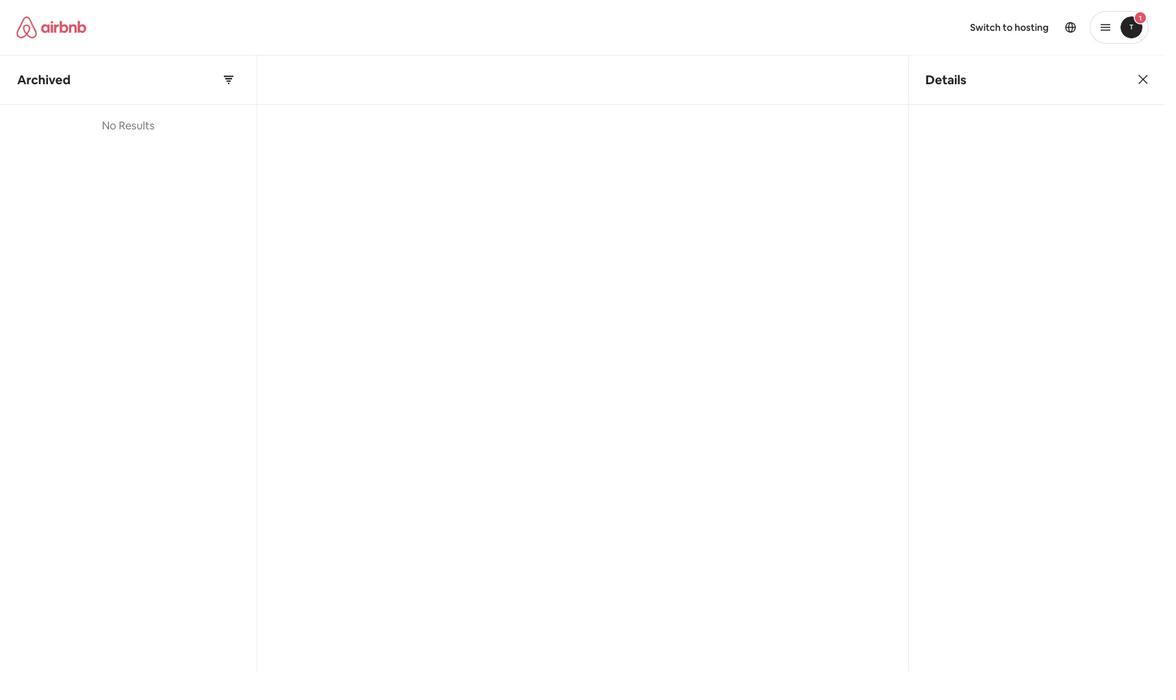 Task type: describe. For each thing, give the bounding box(es) containing it.
switch
[[970, 21, 1001, 34]]

switch to hosting link
[[962, 13, 1057, 42]]

hosting
[[1015, 21, 1049, 34]]

results
[[119, 118, 155, 132]]

messaging page main contents element
[[0, 55, 1165, 673]]

switch to hosting
[[970, 21, 1049, 34]]



Task type: vqa. For each thing, say whether or not it's contained in the screenshot.
hours,
no



Task type: locate. For each thing, give the bounding box(es) containing it.
1
[[1139, 13, 1142, 22]]

archived
[[17, 72, 70, 88]]

filter conversations. current filter: archived conversations image
[[223, 74, 234, 85]]

to
[[1003, 21, 1013, 34]]

profile element
[[599, 0, 1149, 55]]

details
[[926, 72, 967, 88]]

no
[[102, 118, 116, 132]]

no results
[[102, 118, 155, 132]]

1 button
[[1090, 11, 1149, 44]]



